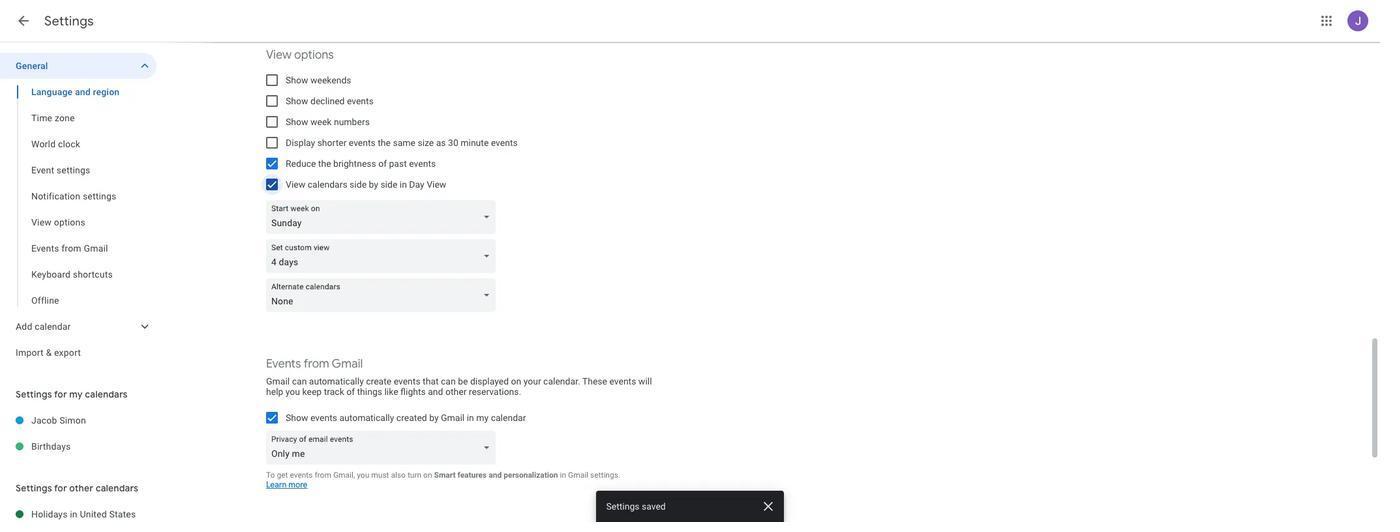 Task type: vqa. For each thing, say whether or not it's contained in the screenshot.
23 element
no



Task type: locate. For each thing, give the bounding box(es) containing it.
other up the holidays in united states tree item in the left of the page
[[69, 483, 93, 495]]

2 vertical spatial calendars
[[96, 483, 138, 495]]

1 horizontal spatial events
[[266, 357, 301, 372]]

also
[[391, 471, 406, 480]]

show week numbers
[[286, 117, 370, 127]]

1 horizontal spatial on
[[511, 377, 522, 387]]

in down reservations.
[[467, 413, 474, 424]]

0 horizontal spatial on
[[424, 471, 432, 480]]

events up help
[[266, 357, 301, 372]]

1 for from the top
[[54, 389, 67, 401]]

go back image
[[16, 13, 31, 29]]

reduce
[[286, 159, 316, 169]]

from up keyboard shortcuts
[[62, 243, 81, 254]]

automatically
[[309, 377, 364, 387], [340, 413, 394, 424]]

and left region
[[75, 87, 91, 97]]

1 vertical spatial automatically
[[340, 413, 394, 424]]

weekends
[[311, 75, 351, 85]]

calendars up the states
[[96, 483, 138, 495]]

0 vertical spatial events
[[31, 243, 59, 254]]

you
[[286, 387, 300, 397], [357, 471, 370, 480]]

on inside to get events from gmail, you must also turn on smart features and personalization in gmail settings. learn more
[[424, 471, 432, 480]]

more
[[289, 480, 308, 491]]

as
[[436, 138, 446, 148]]

group containing language and region
[[0, 79, 157, 314]]

30
[[448, 138, 459, 148]]

for up jacob simon
[[54, 389, 67, 401]]

view
[[266, 48, 292, 63], [286, 179, 306, 190], [427, 179, 447, 190], [31, 217, 52, 228]]

help
[[266, 387, 283, 397]]

the left same
[[378, 138, 391, 148]]

and right features
[[489, 471, 502, 480]]

0 vertical spatial automatically
[[309, 377, 364, 387]]

on right turn on the bottom left of page
[[424, 471, 432, 480]]

on
[[511, 377, 522, 387], [424, 471, 432, 480]]

birthdays tree item
[[0, 434, 157, 460]]

my
[[69, 389, 83, 401], [477, 413, 489, 424]]

2 show from the top
[[286, 96, 308, 106]]

settings
[[44, 13, 94, 29], [16, 389, 52, 401], [16, 483, 52, 495], [607, 502, 640, 512]]

side down past
[[381, 179, 398, 190]]

holidays in united states
[[31, 510, 136, 520]]

1 show from the top
[[286, 75, 308, 85]]

export
[[54, 348, 81, 358]]

1 horizontal spatial can
[[441, 377, 456, 387]]

None field
[[266, 200, 501, 234], [266, 240, 501, 273], [266, 279, 501, 313], [266, 431, 501, 465], [266, 200, 501, 234], [266, 240, 501, 273], [266, 279, 501, 313], [266, 431, 501, 465]]

events inside tree
[[31, 243, 59, 254]]

automatically down the things
[[340, 413, 394, 424]]

calendars down reduce
[[308, 179, 348, 190]]

time zone
[[31, 113, 75, 123]]

0 vertical spatial from
[[62, 243, 81, 254]]

settings left saved
[[607, 502, 640, 512]]

must
[[372, 471, 389, 480]]

1 vertical spatial calendars
[[85, 389, 128, 401]]

options
[[294, 48, 334, 63], [54, 217, 85, 228]]

that
[[423, 377, 439, 387]]

holidays in united states tree item
[[0, 502, 157, 523]]

event settings
[[31, 165, 90, 176]]

settings for settings for other calendars
[[16, 483, 52, 495]]

time
[[31, 113, 52, 123]]

show left weekends at the left top of the page
[[286, 75, 308, 85]]

1 vertical spatial settings
[[83, 191, 116, 202]]

1 vertical spatial for
[[54, 483, 67, 495]]

your
[[524, 377, 541, 387]]

events left will
[[610, 377, 637, 387]]

region
[[93, 87, 120, 97]]

0 horizontal spatial and
[[75, 87, 91, 97]]

settings right notification
[[83, 191, 116, 202]]

calendars
[[308, 179, 348, 190], [85, 389, 128, 401], [96, 483, 138, 495]]

view options
[[266, 48, 334, 63], [31, 217, 85, 228]]

1 vertical spatial events
[[266, 357, 301, 372]]

the
[[378, 138, 391, 148], [318, 159, 331, 169]]

1 vertical spatial of
[[347, 387, 355, 397]]

1 vertical spatial by
[[430, 413, 439, 424]]

0 horizontal spatial my
[[69, 389, 83, 401]]

1 horizontal spatial calendar
[[491, 413, 526, 424]]

0 horizontal spatial calendar
[[35, 322, 71, 332]]

gmail left settings.
[[568, 471, 589, 480]]

gmail down be
[[441, 413, 465, 424]]

events up keyboard
[[31, 243, 59, 254]]

from for events from gmail
[[62, 243, 81, 254]]

events
[[31, 243, 59, 254], [266, 357, 301, 372]]

like
[[385, 387, 398, 397]]

show for show events automatically created by gmail in my calendar
[[286, 413, 308, 424]]

0 vertical spatial my
[[69, 389, 83, 401]]

in left day
[[400, 179, 407, 190]]

of
[[379, 159, 387, 169], [347, 387, 355, 397]]

1 vertical spatial and
[[428, 387, 443, 397]]

0 horizontal spatial events
[[31, 243, 59, 254]]

in left united
[[70, 510, 78, 520]]

0 horizontal spatial other
[[69, 483, 93, 495]]

features
[[458, 471, 487, 480]]

1 vertical spatial from
[[304, 357, 329, 372]]

automatically inside events from gmail gmail can automatically create events that can be displayed on your calendar. these events will help you keep track of things like flights and other reservations.
[[309, 377, 364, 387]]

1 horizontal spatial my
[[477, 413, 489, 424]]

settings heading
[[44, 13, 94, 29]]

by down reduce the brightness of past events
[[369, 179, 378, 190]]

jacob
[[31, 416, 57, 426]]

1 vertical spatial the
[[318, 159, 331, 169]]

1 horizontal spatial you
[[357, 471, 370, 480]]

0 vertical spatial options
[[294, 48, 334, 63]]

from for events from gmail gmail can automatically create events that can be displayed on your calendar. these events will help you keep track of things like flights and other reservations.
[[304, 357, 329, 372]]

settings for notification settings
[[83, 191, 116, 202]]

notification settings
[[31, 191, 116, 202]]

1 vertical spatial you
[[357, 471, 370, 480]]

gmail up shortcuts
[[84, 243, 108, 254]]

to get events from gmail, you must also turn on smart features and personalization in gmail settings. learn more
[[266, 471, 621, 491]]

my down reservations.
[[477, 413, 489, 424]]

0 horizontal spatial side
[[350, 179, 367, 190]]

display
[[286, 138, 315, 148]]

you right help
[[286, 387, 300, 397]]

show down show weekends
[[286, 96, 308, 106]]

view right day
[[427, 179, 447, 190]]

0 horizontal spatial view options
[[31, 217, 85, 228]]

calendar down reservations.
[[491, 413, 526, 424]]

tree
[[0, 53, 157, 366]]

view up show weekends
[[266, 48, 292, 63]]

of left past
[[379, 159, 387, 169]]

0 vertical spatial on
[[511, 377, 522, 387]]

0 vertical spatial other
[[446, 387, 467, 397]]

and inside events from gmail gmail can automatically create events that can be displayed on your calendar. these events will help you keep track of things like flights and other reservations.
[[428, 387, 443, 397]]

of right track
[[347, 387, 355, 397]]

2 horizontal spatial and
[[489, 471, 502, 480]]

for up holidays on the left of the page
[[54, 483, 67, 495]]

view options down notification
[[31, 217, 85, 228]]

show down keep
[[286, 413, 308, 424]]

0 vertical spatial of
[[379, 159, 387, 169]]

2 for from the top
[[54, 483, 67, 495]]

settings right the go back image
[[44, 13, 94, 29]]

1 horizontal spatial by
[[430, 413, 439, 424]]

language
[[31, 87, 73, 97]]

reservations.
[[469, 387, 522, 397]]

day
[[409, 179, 425, 190]]

for
[[54, 389, 67, 401], [54, 483, 67, 495]]

settings
[[57, 165, 90, 176], [83, 191, 116, 202]]

0 vertical spatial you
[[286, 387, 300, 397]]

things
[[357, 387, 382, 397]]

calendar up &
[[35, 322, 71, 332]]

show for show declined events
[[286, 96, 308, 106]]

2 vertical spatial and
[[489, 471, 502, 480]]

events down size
[[409, 159, 436, 169]]

in
[[400, 179, 407, 190], [467, 413, 474, 424], [560, 471, 566, 480], [70, 510, 78, 520]]

turn
[[408, 471, 422, 480]]

view down reduce
[[286, 179, 306, 190]]

1 horizontal spatial of
[[379, 159, 387, 169]]

and
[[75, 87, 91, 97], [428, 387, 443, 397], [489, 471, 502, 480]]

events left that at the bottom left of page
[[394, 377, 421, 387]]

settings up jacob in the left of the page
[[16, 389, 52, 401]]

brightness
[[333, 159, 376, 169]]

gmail left keep
[[266, 377, 290, 387]]

in inside to get events from gmail, you must also turn on smart features and personalization in gmail settings. learn more
[[560, 471, 566, 480]]

from inside events from gmail gmail can automatically create events that can be displayed on your calendar. these events will help you keep track of things like flights and other reservations.
[[304, 357, 329, 372]]

you left "must" on the bottom left
[[357, 471, 370, 480]]

0 vertical spatial calendar
[[35, 322, 71, 332]]

show events automatically created by gmail in my calendar
[[286, 413, 526, 424]]

calendars up 'jacob simon' tree item
[[85, 389, 128, 401]]

my up 'jacob simon' tree item
[[69, 389, 83, 401]]

1 horizontal spatial and
[[428, 387, 443, 397]]

settings for settings saved
[[607, 502, 640, 512]]

on left your
[[511, 377, 522, 387]]

keep
[[303, 387, 322, 397]]

can left be
[[441, 377, 456, 387]]

automatically left 'create' at bottom left
[[309, 377, 364, 387]]

0 horizontal spatial can
[[292, 377, 307, 387]]

events from gmail
[[31, 243, 108, 254]]

be
[[458, 377, 468, 387]]

for for other
[[54, 483, 67, 495]]

1 horizontal spatial side
[[381, 179, 398, 190]]

0 vertical spatial and
[[75, 87, 91, 97]]

jacob simon
[[31, 416, 86, 426]]

gmail inside to get events from gmail, you must also turn on smart features and personalization in gmail settings. learn more
[[568, 471, 589, 480]]

1 vertical spatial calendar
[[491, 413, 526, 424]]

3 show from the top
[[286, 117, 308, 127]]

side
[[350, 179, 367, 190], [381, 179, 398, 190]]

the down shorter
[[318, 159, 331, 169]]

view options up show weekends
[[266, 48, 334, 63]]

settings up holidays on the left of the page
[[16, 483, 52, 495]]

to
[[266, 471, 275, 480]]

past
[[389, 159, 407, 169]]

1 vertical spatial other
[[69, 483, 93, 495]]

shortcuts
[[73, 270, 113, 280]]

other right that at the bottom left of page
[[446, 387, 467, 397]]

0 horizontal spatial the
[[318, 159, 331, 169]]

other inside events from gmail gmail can automatically create events that can be displayed on your calendar. these events will help you keep track of things like flights and other reservations.
[[446, 387, 467, 397]]

other
[[446, 387, 467, 397], [69, 483, 93, 495]]

from
[[62, 243, 81, 254], [304, 357, 329, 372], [315, 471, 331, 480]]

0 horizontal spatial you
[[286, 387, 300, 397]]

show up display
[[286, 117, 308, 127]]

and right flights
[[428, 387, 443, 397]]

can right help
[[292, 377, 307, 387]]

events right get
[[290, 471, 313, 480]]

display shorter events the same size as 30 minute events
[[286, 138, 518, 148]]

1 horizontal spatial the
[[378, 138, 391, 148]]

calendars for settings for other calendars
[[96, 483, 138, 495]]

0 horizontal spatial of
[[347, 387, 355, 397]]

0 vertical spatial view options
[[266, 48, 334, 63]]

can
[[292, 377, 307, 387], [441, 377, 456, 387]]

by right created
[[430, 413, 439, 424]]

in right personalization
[[560, 471, 566, 480]]

settings for my calendars tree
[[0, 408, 157, 460]]

2 vertical spatial from
[[315, 471, 331, 480]]

0 vertical spatial settings
[[57, 165, 90, 176]]

0 horizontal spatial options
[[54, 217, 85, 228]]

settings up "notification settings"
[[57, 165, 90, 176]]

4 show from the top
[[286, 413, 308, 424]]

saved
[[642, 502, 666, 512]]

1 vertical spatial on
[[424, 471, 432, 480]]

view down notification
[[31, 217, 52, 228]]

events
[[347, 96, 374, 106], [349, 138, 376, 148], [491, 138, 518, 148], [409, 159, 436, 169], [394, 377, 421, 387], [610, 377, 637, 387], [311, 413, 337, 424], [290, 471, 313, 480]]

from left "gmail,"
[[315, 471, 331, 480]]

united
[[80, 510, 107, 520]]

0 vertical spatial by
[[369, 179, 378, 190]]

gmail,
[[333, 471, 355, 480]]

of inside events from gmail gmail can automatically create events that can be displayed on your calendar. these events will help you keep track of things like flights and other reservations.
[[347, 387, 355, 397]]

view inside tree
[[31, 217, 52, 228]]

from up keep
[[304, 357, 329, 372]]

1 vertical spatial view options
[[31, 217, 85, 228]]

side down reduce the brightness of past events
[[350, 179, 367, 190]]

0 vertical spatial the
[[378, 138, 391, 148]]

0 vertical spatial for
[[54, 389, 67, 401]]

1 horizontal spatial other
[[446, 387, 467, 397]]

event
[[31, 165, 54, 176]]

jacob simon tree item
[[0, 408, 157, 434]]

events inside events from gmail gmail can automatically create events that can be displayed on your calendar. these events will help you keep track of things like flights and other reservations.
[[266, 357, 301, 372]]

options up "events from gmail"
[[54, 217, 85, 228]]

holidays
[[31, 510, 68, 520]]

group
[[0, 79, 157, 314]]

options up show weekends
[[294, 48, 334, 63]]



Task type: describe. For each thing, give the bounding box(es) containing it.
add calendar
[[16, 322, 71, 332]]

settings for event settings
[[57, 165, 90, 176]]

events up numbers
[[347, 96, 374, 106]]

track
[[324, 387, 344, 397]]

settings for my calendars
[[16, 389, 128, 401]]

you inside events from gmail gmail can automatically create events that can be displayed on your calendar. these events will help you keep track of things like flights and other reservations.
[[286, 387, 300, 397]]

settings for other calendars
[[16, 483, 138, 495]]

1 can from the left
[[292, 377, 307, 387]]

personalization
[[504, 471, 558, 480]]

show for show weekends
[[286, 75, 308, 85]]

learn
[[266, 480, 287, 491]]

settings saved
[[607, 502, 666, 512]]

learn more link
[[266, 480, 308, 491]]

on inside events from gmail gmail can automatically create events that can be displayed on your calendar. these events will help you keep track of things like flights and other reservations.
[[511, 377, 522, 387]]

view options inside tree
[[31, 217, 85, 228]]

simon
[[59, 416, 86, 426]]

events down track
[[311, 413, 337, 424]]

tree containing general
[[0, 53, 157, 366]]

1 horizontal spatial options
[[294, 48, 334, 63]]

birthdays
[[31, 442, 71, 452]]

and inside to get events from gmail, you must also turn on smart features and personalization in gmail settings. learn more
[[489, 471, 502, 480]]

2 side from the left
[[381, 179, 398, 190]]

show for show week numbers
[[286, 117, 308, 127]]

these
[[583, 377, 608, 387]]

import & export
[[16, 348, 81, 358]]

view calendars side by side in day view
[[286, 179, 447, 190]]

numbers
[[334, 117, 370, 127]]

0 horizontal spatial by
[[369, 179, 378, 190]]

calendar.
[[544, 377, 581, 387]]

0 vertical spatial calendars
[[308, 179, 348, 190]]

events for events from gmail
[[31, 243, 59, 254]]

zone
[[55, 113, 75, 123]]

from inside to get events from gmail, you must also turn on smart features and personalization in gmail settings. learn more
[[315, 471, 331, 480]]

reduce the brightness of past events
[[286, 159, 436, 169]]

for for my
[[54, 389, 67, 401]]

add
[[16, 322, 32, 332]]

show declined events
[[286, 96, 374, 106]]

gmail inside tree
[[84, 243, 108, 254]]

in inside tree item
[[70, 510, 78, 520]]

world clock
[[31, 139, 80, 149]]

offline
[[31, 296, 59, 306]]

holidays in united states link
[[31, 502, 157, 523]]

week
[[311, 117, 332, 127]]

will
[[639, 377, 652, 387]]

you inside to get events from gmail, you must also turn on smart features and personalization in gmail settings. learn more
[[357, 471, 370, 480]]

keyboard shortcuts
[[31, 270, 113, 280]]

created
[[397, 413, 427, 424]]

states
[[109, 510, 136, 520]]

keyboard
[[31, 270, 71, 280]]

birthdays link
[[31, 434, 157, 460]]

events up reduce the brightness of past events
[[349, 138, 376, 148]]

1 vertical spatial my
[[477, 413, 489, 424]]

settings for settings for my calendars
[[16, 389, 52, 401]]

show weekends
[[286, 75, 351, 85]]

clock
[[58, 139, 80, 149]]

declined
[[311, 96, 345, 106]]

2 can from the left
[[441, 377, 456, 387]]

1 vertical spatial options
[[54, 217, 85, 228]]

events from gmail gmail can automatically create events that can be displayed on your calendar. these events will help you keep track of things like flights and other reservations.
[[266, 357, 652, 397]]

language and region
[[31, 87, 120, 97]]

displayed
[[470, 377, 509, 387]]

create
[[366, 377, 392, 387]]

events for events from gmail gmail can automatically create events that can be displayed on your calendar. these events will help you keep track of things like flights and other reservations.
[[266, 357, 301, 372]]

flights
[[401, 387, 426, 397]]

get
[[277, 471, 288, 480]]

shorter
[[318, 138, 347, 148]]

minute
[[461, 138, 489, 148]]

calendars for settings for my calendars
[[85, 389, 128, 401]]

&
[[46, 348, 52, 358]]

notification
[[31, 191, 80, 202]]

settings for settings
[[44, 13, 94, 29]]

import
[[16, 348, 44, 358]]

same
[[393, 138, 416, 148]]

events inside to get events from gmail, you must also turn on smart features and personalization in gmail settings. learn more
[[290, 471, 313, 480]]

settings.
[[591, 471, 621, 480]]

general
[[16, 61, 48, 71]]

gmail up track
[[332, 357, 363, 372]]

smart
[[434, 471, 456, 480]]

1 horizontal spatial view options
[[266, 48, 334, 63]]

size
[[418, 138, 434, 148]]

1 side from the left
[[350, 179, 367, 190]]

events right "minute"
[[491, 138, 518, 148]]

world
[[31, 139, 56, 149]]

general tree item
[[0, 53, 157, 79]]



